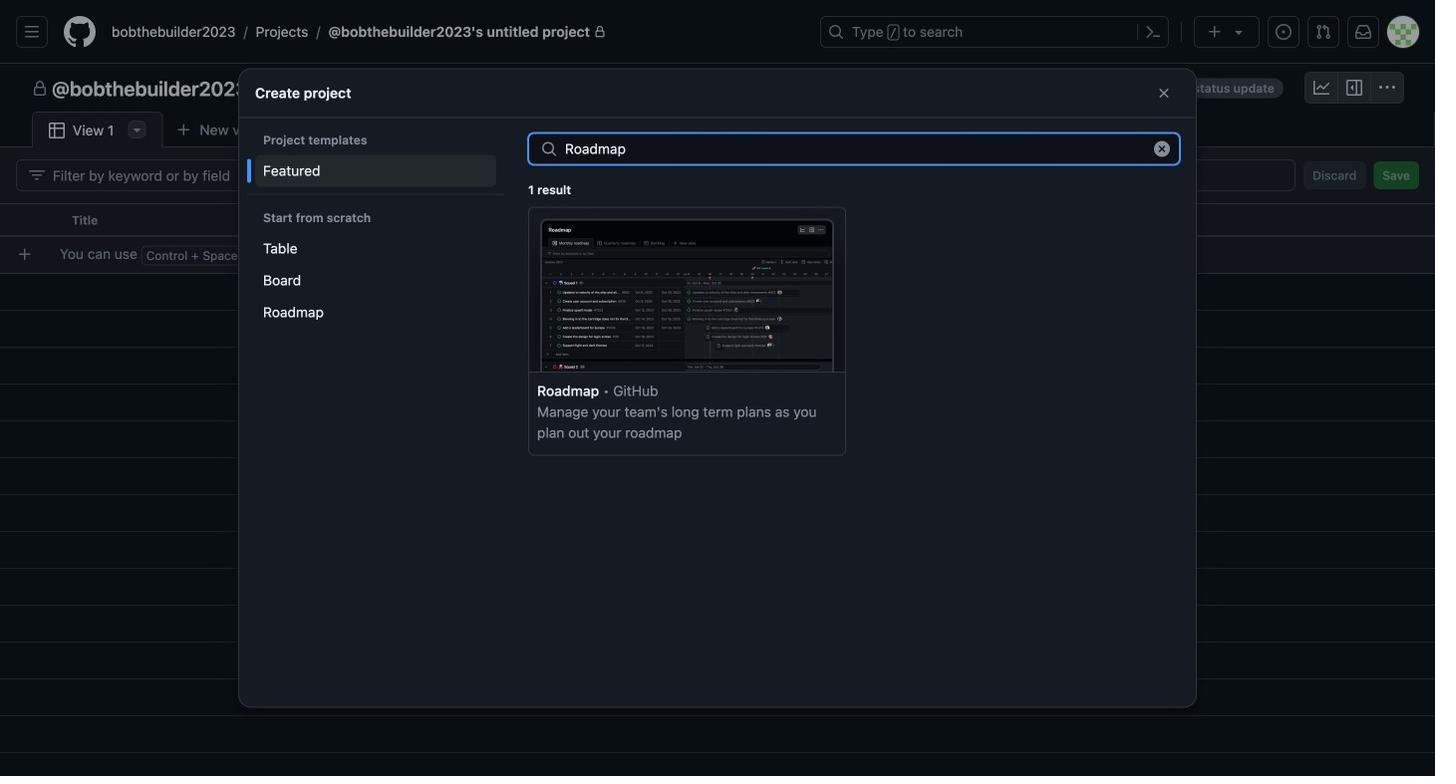 Task type: locate. For each thing, give the bounding box(es) containing it.
title column options image
[[674, 212, 690, 228]]

1 vertical spatial sc 9kayk9 0 image
[[29, 167, 45, 183]]

column header
[[907, 203, 1106, 237], [1106, 203, 1156, 237]]

view options for view 1 image
[[129, 122, 145, 138]]

sc 9kayk9 0 image
[[1314, 80, 1329, 96], [1346, 80, 1362, 96], [32, 81, 48, 97], [1156, 85, 1172, 101], [49, 123, 65, 139]]

list
[[104, 16, 808, 48]]

dialog
[[239, 69, 1196, 707]]

tab list
[[32, 112, 307, 148]]

0 horizontal spatial sc 9kayk9 0 image
[[29, 167, 45, 183]]

project navigation
[[0, 64, 1435, 112]]

notifications image
[[1355, 24, 1371, 40]]

create new item or add existing item image
[[17, 247, 33, 263]]

region
[[0, 0, 1435, 776]]

1 horizontal spatial sc 9kayk9 0 image
[[1379, 80, 1395, 96]]

0 vertical spatial sc 9kayk9 0 image
[[1379, 80, 1395, 96]]

triangle down image
[[1231, 24, 1247, 40]]

cell
[[0, 203, 60, 237]]

sc 9kayk9 0 image inside view filters region
[[29, 167, 45, 183]]

sc 9kayk9 0 image
[[1379, 80, 1395, 96], [29, 167, 45, 183]]

grid
[[0, 203, 1435, 776]]

x circle fill image
[[1154, 141, 1170, 157]]

row
[[0, 203, 1435, 237], [8, 236, 1435, 273]]

2 column header from the left
[[1106, 203, 1156, 237]]

1 column header from the left
[[907, 203, 1106, 237]]

tab panel
[[0, 147, 1435, 776]]

sc 9kayk9 0 image inside project navigation
[[1379, 80, 1395, 96]]



Task type: describe. For each thing, give the bounding box(es) containing it.
command palette image
[[1145, 24, 1161, 40]]

plus image
[[1207, 24, 1223, 40]]

issue opened image
[[1276, 24, 1292, 40]]

row down title column options image
[[8, 236, 1435, 273]]

homepage image
[[64, 16, 96, 48]]

git pull request image
[[1316, 24, 1331, 40]]

Search templates text field
[[565, 134, 1137, 164]]

row down view filters region
[[0, 203, 1435, 237]]

lock image
[[594, 26, 606, 38]]

search image
[[541, 141, 557, 157]]

view filters region
[[16, 159, 1419, 191]]



Task type: vqa. For each thing, say whether or not it's contained in the screenshot.
year associated with rails-6.0.gemfile
no



